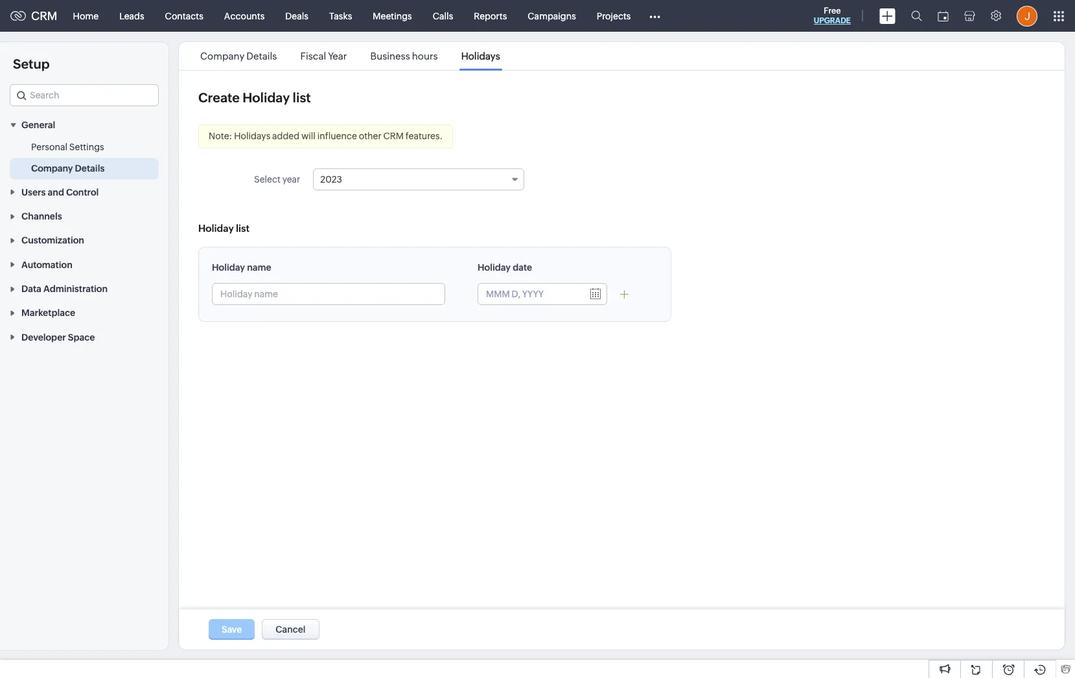 Task type: vqa. For each thing, say whether or not it's contained in the screenshot.
the rightmost Details
yes



Task type: describe. For each thing, give the bounding box(es) containing it.
home
[[73, 11, 99, 21]]

administration
[[43, 284, 108, 294]]

data administration button
[[0, 277, 169, 301]]

control
[[66, 187, 99, 198]]

projects link
[[587, 0, 642, 31]]

0 vertical spatial list
[[293, 90, 311, 105]]

company inside "link"
[[31, 164, 73, 174]]

free
[[824, 6, 841, 16]]

reports link
[[464, 0, 518, 31]]

hours
[[412, 51, 438, 62]]

0 horizontal spatial list
[[236, 223, 250, 234]]

details inside general region
[[75, 164, 105, 174]]

customization button
[[0, 228, 169, 253]]

upgrade
[[814, 16, 851, 25]]

name
[[247, 263, 272, 273]]

select year
[[254, 174, 300, 185]]

Other Modules field
[[642, 6, 670, 26]]

projects
[[597, 11, 631, 21]]

deals link
[[275, 0, 319, 31]]

marketplace
[[21, 308, 75, 319]]

contacts link
[[155, 0, 214, 31]]

automation
[[21, 260, 72, 270]]

create menu image
[[880, 8, 896, 24]]

MMM d, yyyy text field
[[479, 284, 582, 305]]

business
[[371, 51, 410, 62]]

0 horizontal spatial holidays
[[234, 131, 271, 141]]

calendar image
[[938, 11, 949, 21]]

developer
[[21, 333, 66, 343]]

marketplace button
[[0, 301, 169, 325]]

added
[[272, 131, 300, 141]]

channels button
[[0, 204, 169, 228]]

0 vertical spatial crm
[[31, 9, 57, 23]]

fiscal year
[[301, 51, 347, 62]]

customization
[[21, 236, 84, 246]]

personal settings
[[31, 142, 104, 153]]

setup
[[13, 56, 50, 71]]

and
[[48, 187, 64, 198]]

holiday up 'added'
[[243, 90, 290, 105]]

holiday for holiday name
[[212, 263, 245, 273]]

holiday list
[[198, 223, 250, 234]]

year
[[283, 174, 300, 185]]

users and control button
[[0, 180, 169, 204]]

developer space
[[21, 333, 95, 343]]

business hours link
[[369, 51, 440, 62]]

holidays link
[[460, 51, 502, 62]]

general
[[21, 120, 55, 131]]

Holiday name text field
[[213, 284, 445, 305]]

create menu element
[[872, 0, 904, 31]]

fiscal
[[301, 51, 326, 62]]

settings
[[69, 142, 104, 153]]

personal settings link
[[31, 141, 104, 154]]

will
[[302, 131, 316, 141]]

crm link
[[10, 9, 57, 23]]

data administration
[[21, 284, 108, 294]]

profile image
[[1018, 6, 1038, 26]]

holiday date
[[478, 263, 532, 273]]

create
[[198, 90, 240, 105]]



Task type: locate. For each thing, give the bounding box(es) containing it.
general region
[[0, 137, 169, 180]]

list
[[189, 42, 512, 70]]

calls
[[433, 11, 453, 21]]

holiday left date
[[478, 263, 511, 273]]

list containing company details
[[189, 42, 512, 70]]

accounts
[[224, 11, 265, 21]]

company details link down the accounts link
[[198, 51, 279, 62]]

company details down personal settings
[[31, 164, 105, 174]]

holidays inside list
[[462, 51, 501, 62]]

tasks link
[[319, 0, 363, 31]]

leads
[[119, 11, 144, 21]]

company
[[200, 51, 245, 62], [31, 164, 73, 174]]

0 horizontal spatial company details
[[31, 164, 105, 174]]

list up holiday name
[[236, 223, 250, 234]]

cancel
[[276, 625, 306, 636]]

campaigns
[[528, 11, 576, 21]]

holiday left the 'name'
[[212, 263, 245, 273]]

company details inside general region
[[31, 164, 105, 174]]

note:
[[209, 131, 232, 141]]

business hours
[[371, 51, 438, 62]]

1 vertical spatial company
[[31, 164, 73, 174]]

crm left the "home"
[[31, 9, 57, 23]]

list
[[293, 90, 311, 105], [236, 223, 250, 234]]

1 horizontal spatial crm
[[384, 131, 404, 141]]

details up create holiday list
[[247, 51, 277, 62]]

2023
[[321, 174, 342, 185]]

holiday for holiday list
[[198, 223, 234, 234]]

company details link down personal settings
[[31, 162, 105, 175]]

0 vertical spatial holidays
[[462, 51, 501, 62]]

company down personal
[[31, 164, 73, 174]]

crm
[[31, 9, 57, 23], [384, 131, 404, 141]]

holidays
[[462, 51, 501, 62], [234, 131, 271, 141]]

holiday
[[243, 90, 290, 105], [198, 223, 234, 234], [212, 263, 245, 273], [478, 263, 511, 273]]

other
[[359, 131, 382, 141]]

0 horizontal spatial company
[[31, 164, 73, 174]]

home link
[[63, 0, 109, 31]]

None field
[[10, 84, 159, 106]]

holiday name
[[212, 263, 272, 273]]

0 vertical spatial company details link
[[198, 51, 279, 62]]

0 horizontal spatial company details link
[[31, 162, 105, 175]]

0 horizontal spatial details
[[75, 164, 105, 174]]

influence
[[318, 131, 357, 141]]

holiday for holiday date
[[478, 263, 511, 273]]

reports
[[474, 11, 507, 21]]

create holiday list
[[198, 90, 311, 105]]

tasks
[[329, 11, 352, 21]]

company details link inside general region
[[31, 162, 105, 175]]

date
[[513, 263, 532, 273]]

note: holidays added will influence other crm features.
[[209, 131, 443, 141]]

users
[[21, 187, 46, 198]]

0 horizontal spatial crm
[[31, 9, 57, 23]]

company details
[[200, 51, 277, 62], [31, 164, 105, 174]]

deals
[[286, 11, 309, 21]]

calls link
[[423, 0, 464, 31]]

1 vertical spatial company details
[[31, 164, 105, 174]]

1 vertical spatial crm
[[384, 131, 404, 141]]

search image
[[912, 10, 923, 21]]

free upgrade
[[814, 6, 851, 25]]

company up create
[[200, 51, 245, 62]]

meetings link
[[363, 0, 423, 31]]

1 horizontal spatial details
[[247, 51, 277, 62]]

1 vertical spatial list
[[236, 223, 250, 234]]

details down settings
[[75, 164, 105, 174]]

year
[[328, 51, 347, 62]]

meetings
[[373, 11, 412, 21]]

company details inside list
[[200, 51, 277, 62]]

1 horizontal spatial company details link
[[198, 51, 279, 62]]

company details link
[[198, 51, 279, 62], [31, 162, 105, 175]]

channels
[[21, 211, 62, 222]]

1 vertical spatial holidays
[[234, 131, 271, 141]]

contacts
[[165, 11, 204, 21]]

personal
[[31, 142, 67, 153]]

leads link
[[109, 0, 155, 31]]

space
[[68, 333, 95, 343]]

company inside list
[[200, 51, 245, 62]]

1 horizontal spatial company details
[[200, 51, 277, 62]]

cancel button
[[262, 620, 319, 641]]

1 horizontal spatial list
[[293, 90, 311, 105]]

details
[[247, 51, 277, 62], [75, 164, 105, 174]]

1 horizontal spatial company
[[200, 51, 245, 62]]

features.
[[406, 131, 443, 141]]

1 vertical spatial company details link
[[31, 162, 105, 175]]

profile element
[[1010, 0, 1046, 31]]

developer space button
[[0, 325, 169, 349]]

1 horizontal spatial holidays
[[462, 51, 501, 62]]

holidays right the note: at the top of the page
[[234, 131, 271, 141]]

1 vertical spatial details
[[75, 164, 105, 174]]

list up will
[[293, 90, 311, 105]]

company details link inside list
[[198, 51, 279, 62]]

search element
[[904, 0, 931, 32]]

0 vertical spatial details
[[247, 51, 277, 62]]

accounts link
[[214, 0, 275, 31]]

campaigns link
[[518, 0, 587, 31]]

holiday up holiday name
[[198, 223, 234, 234]]

0 vertical spatial company
[[200, 51, 245, 62]]

holidays down 'reports' link
[[462, 51, 501, 62]]

0 vertical spatial company details
[[200, 51, 277, 62]]

company details down the accounts link
[[200, 51, 277, 62]]

automation button
[[0, 253, 169, 277]]

data
[[21, 284, 41, 294]]

fiscal year link
[[299, 51, 349, 62]]

2023 field
[[313, 169, 525, 191]]

users and control
[[21, 187, 99, 198]]

Search text field
[[10, 85, 158, 106]]

general button
[[0, 113, 169, 137]]

crm right other on the top
[[384, 131, 404, 141]]

select
[[254, 174, 281, 185]]



